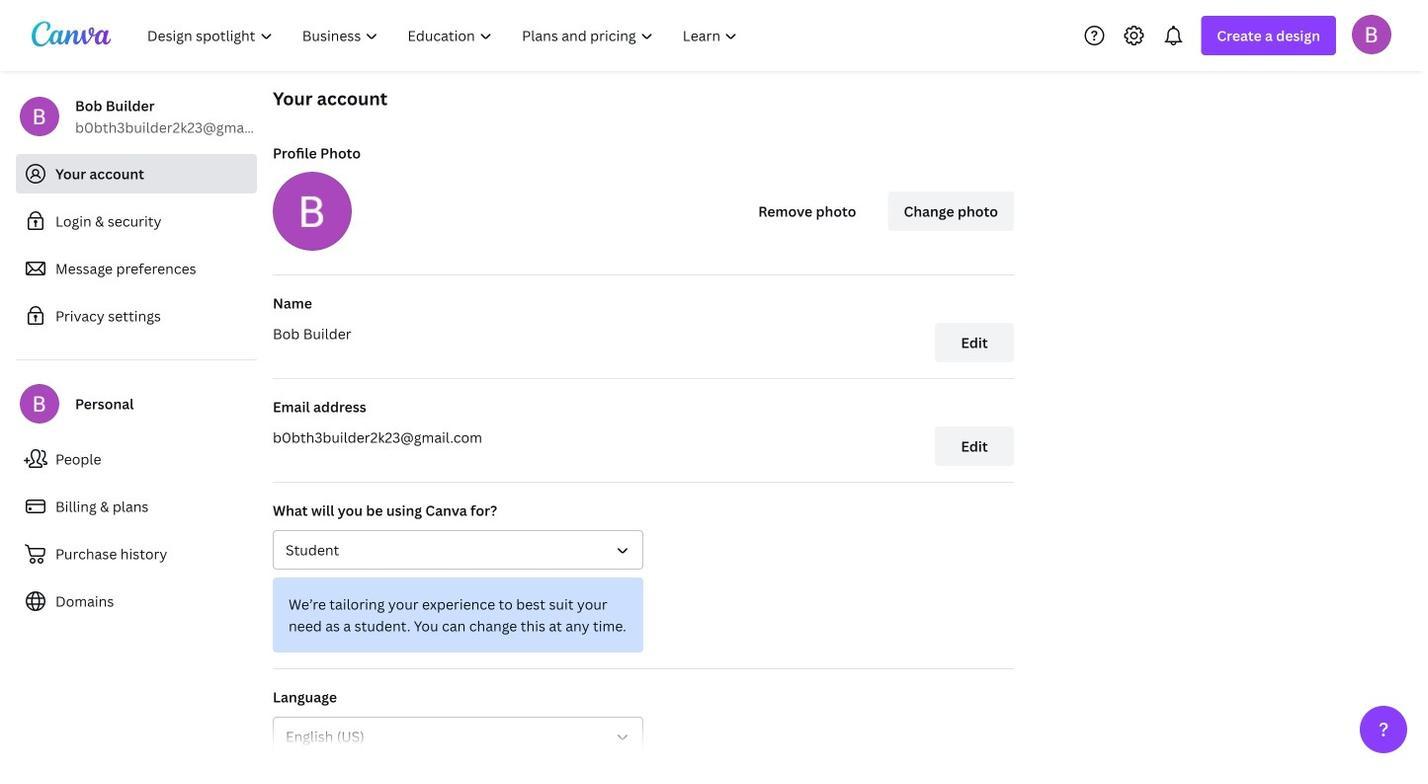 Task type: vqa. For each thing, say whether or not it's contained in the screenshot.
James Peterson ICON
no



Task type: locate. For each thing, give the bounding box(es) containing it.
None button
[[273, 531, 643, 570]]

bob builder image
[[1352, 15, 1392, 54]]

top level navigation element
[[134, 16, 755, 55]]

Language: English (US) button
[[273, 718, 643, 757]]



